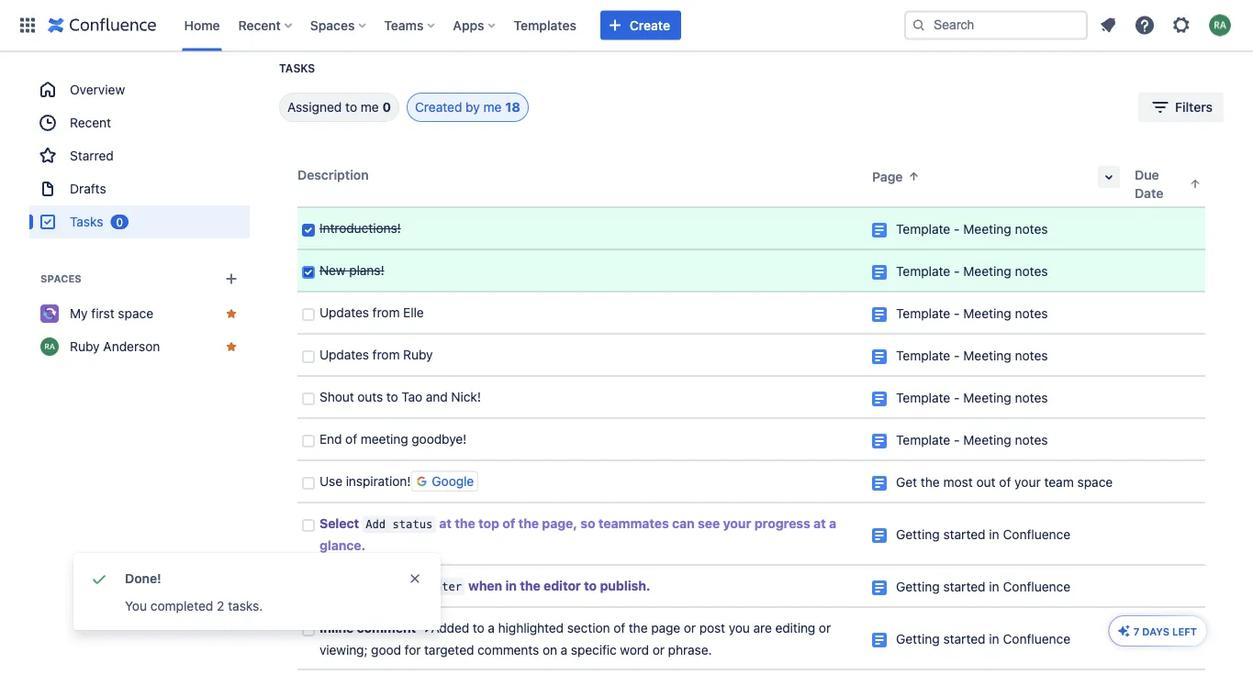 Task type: locate. For each thing, give the bounding box(es) containing it.
- for ruby
[[954, 348, 960, 364]]

0
[[382, 100, 391, 115], [116, 216, 123, 229]]

command
[[361, 581, 408, 594]]

template
[[896, 222, 951, 237], [896, 264, 951, 279], [896, 306, 951, 321], [896, 348, 951, 364], [896, 391, 951, 406], [896, 433, 951, 448]]

home
[[184, 17, 220, 33]]

spaces
[[310, 17, 355, 33], [40, 273, 82, 285]]

from left elle
[[372, 305, 400, 320]]

or down page
[[653, 643, 665, 658]]

1 getting from the top
[[896, 527, 940, 543]]

notes for ruby
[[1015, 348, 1048, 364]]

group
[[29, 73, 250, 239]]

global element
[[11, 0, 901, 51]]

1 vertical spatial updates
[[320, 348, 369, 363]]

6 template - meeting notes from the top
[[896, 433, 1048, 448]]

4 - from the top
[[954, 348, 960, 364]]

template for elle
[[896, 306, 951, 321]]

1 vertical spatial from
[[372, 348, 400, 363]]

page title icon image for use inspiration!
[[872, 477, 887, 491]]

started
[[943, 527, 986, 543], [943, 580, 986, 595], [943, 632, 986, 647]]

1 horizontal spatial 0
[[382, 100, 391, 115]]

2 vertical spatial a
[[561, 643, 568, 658]]

1 vertical spatial spaces
[[40, 273, 82, 285]]

template - meeting notes link for to
[[896, 391, 1048, 406]]

template - meeting notes link for elle
[[896, 306, 1048, 321]]

7 days left
[[1134, 626, 1197, 638]]

1 vertical spatial getting started in confluence link
[[896, 580, 1071, 595]]

2 getting from the top
[[896, 580, 940, 595]]

your left team
[[1015, 475, 1041, 490]]

me
[[361, 100, 379, 115], [484, 100, 502, 115]]

getting
[[896, 527, 940, 543], [896, 580, 940, 595], [896, 632, 940, 647]]

recent inside group
[[70, 115, 111, 130]]

banner
[[0, 0, 1253, 51]]

templates link
[[508, 11, 582, 40]]

confluence image
[[48, 14, 157, 36], [48, 14, 157, 36]]

the
[[921, 475, 940, 490], [455, 516, 475, 532], [518, 516, 539, 532], [520, 579, 541, 594], [629, 621, 648, 636]]

at right status
[[439, 516, 452, 532]]

2 horizontal spatial or
[[819, 621, 831, 636]]

templates
[[514, 17, 576, 33]]

0 vertical spatial space
[[118, 306, 153, 321]]

6 page title icon image from the top
[[872, 434, 887, 449]]

a right progress
[[829, 516, 837, 532]]

1 vertical spatial started
[[943, 580, 986, 595]]

of up word
[[614, 621, 625, 636]]

first
[[91, 306, 114, 321]]

0 vertical spatial updates
[[320, 305, 369, 320]]

spaces right recent 'popup button'
[[310, 17, 355, 33]]

settings icon image
[[1171, 14, 1193, 36]]

2 from from the top
[[372, 348, 400, 363]]

updates
[[320, 305, 369, 320], [320, 348, 369, 363]]

→
[[419, 621, 431, 636]]

unstar this space image
[[224, 307, 239, 321], [224, 340, 239, 354]]

in for first page title icon from the bottom
[[989, 632, 1000, 647]]

7 page title icon image from the top
[[872, 477, 887, 491]]

1 started from the top
[[943, 527, 986, 543]]

Search field
[[904, 11, 1088, 40]]

description
[[297, 168, 369, 183]]

0 vertical spatial confluence
[[1003, 527, 1071, 543]]

spaces up the my
[[40, 273, 82, 285]]

recent right home
[[238, 17, 281, 33]]

your inside at the top of the page, so teammates can see your progress at a glance.
[[723, 516, 751, 532]]

recent up starred
[[70, 115, 111, 130]]

space right first
[[118, 306, 153, 321]]

1 unstar this space image from the top
[[224, 307, 239, 321]]

so
[[581, 516, 595, 532]]

4 template from the top
[[896, 348, 951, 364]]

0 vertical spatial getting started in confluence link
[[896, 527, 1071, 543]]

updates up 'shout'
[[320, 348, 369, 363]]

3 confluence from the top
[[1003, 632, 1071, 647]]

a up comments at the left of page
[[488, 621, 495, 636]]

2 vertical spatial getting
[[896, 632, 940, 647]]

6 template - meeting notes link from the top
[[896, 433, 1048, 448]]

end
[[320, 432, 342, 447]]

your right the see
[[723, 516, 751, 532]]

spaces button
[[305, 11, 373, 40]]

2 template - meeting notes link from the top
[[896, 264, 1048, 279]]

space right team
[[1078, 475, 1113, 490]]

4 template - meeting notes link from the top
[[896, 348, 1048, 364]]

updates for updates from elle
[[320, 305, 369, 320]]

section
[[567, 621, 610, 636]]

anderson
[[103, 339, 160, 354]]

inspiration!
[[346, 474, 411, 489]]

1 template - meeting notes from the top
[[896, 222, 1048, 237]]

3 started from the top
[[943, 632, 986, 647]]

ruby down the my
[[70, 339, 100, 354]]

0 horizontal spatial at
[[439, 516, 452, 532]]

page title icon image for shout outs to tao and nick!
[[872, 392, 887, 407]]

1 horizontal spatial a
[[561, 643, 568, 658]]

a right on
[[561, 643, 568, 658]]

top
[[478, 516, 499, 532]]

started for select
[[943, 527, 986, 543]]

3 getting started in confluence from the top
[[896, 632, 1071, 647]]

5 page title icon image from the top
[[872, 392, 887, 407]]

new plans!
[[320, 263, 384, 278]]

5 notes from the top
[[1015, 391, 1048, 406]]

2 vertical spatial started
[[943, 632, 986, 647]]

tasks up assigned
[[279, 62, 315, 75]]

left
[[1172, 626, 1197, 638]]

notes for to
[[1015, 391, 1048, 406]]

the up word
[[629, 621, 648, 636]]

6 - from the top
[[954, 433, 960, 448]]

unstar this space image inside my first space link
[[224, 307, 239, 321]]

the left page,
[[518, 516, 539, 532]]

dismiss image
[[408, 572, 422, 587]]

from up shout outs to tao and nick!
[[372, 348, 400, 363]]

0 horizontal spatial me
[[361, 100, 379, 115]]

introductions!
[[320, 221, 401, 236]]

of inside added to a highlighted section of the page or post you are editing or viewing; good for targeted comments on a specific word or phrase.
[[614, 621, 625, 636]]

meeting for to
[[963, 391, 1012, 406]]

1 horizontal spatial space
[[1078, 475, 1113, 490]]

or right editing
[[819, 621, 831, 636]]

0 horizontal spatial spaces
[[40, 273, 82, 285]]

ruby anderson
[[70, 339, 160, 354]]

meeting for ruby
[[963, 348, 1012, 364]]

2 me from the left
[[484, 100, 502, 115]]

3 meeting from the top
[[963, 306, 1012, 321]]

0 vertical spatial from
[[372, 305, 400, 320]]

6 template from the top
[[896, 433, 951, 448]]

page title icon image for introductions!
[[872, 223, 887, 238]]

1 vertical spatial a
[[488, 621, 495, 636]]

meeting for meeting
[[963, 433, 1012, 448]]

10 page title icon image from the top
[[872, 634, 887, 648]]

1 vertical spatial tasks
[[70, 214, 103, 230]]

2 horizontal spatial a
[[829, 516, 837, 532]]

1 vertical spatial getting started in confluence
[[896, 580, 1071, 595]]

on
[[543, 643, 557, 658]]

are
[[753, 621, 772, 636]]

you
[[729, 621, 750, 636]]

6 notes from the top
[[1015, 433, 1048, 448]]

1 horizontal spatial tasks
[[279, 62, 315, 75]]

0 down the drafts link in the left top of the page
[[116, 216, 123, 229]]

0 vertical spatial a
[[829, 516, 837, 532]]

apps button
[[448, 11, 503, 40]]

updates down new plans!
[[320, 305, 369, 320]]

2 page title icon image from the top
[[872, 265, 887, 280]]

page title icon image
[[872, 223, 887, 238], [872, 265, 887, 280], [872, 308, 887, 322], [872, 350, 887, 365], [872, 392, 887, 407], [872, 434, 887, 449], [872, 477, 887, 491], [872, 529, 887, 544], [872, 581, 887, 596], [872, 634, 887, 648]]

notes for meeting
[[1015, 433, 1048, 448]]

getting started in confluence link for inline comment →
[[896, 632, 1071, 647]]

meeting for elle
[[963, 306, 1012, 321]]

1 me from the left
[[361, 100, 379, 115]]

3 getting started in confluence link from the top
[[896, 632, 1071, 647]]

created by me 18
[[415, 100, 520, 115]]

5 template - meeting notes link from the top
[[896, 391, 1048, 406]]

5 meeting from the top
[[963, 391, 1012, 406]]

template - meeting notes link for meeting
[[896, 433, 1048, 448]]

filters
[[1175, 100, 1213, 115]]

to right added
[[473, 621, 485, 636]]

6 meeting from the top
[[963, 433, 1012, 448]]

0 vertical spatial unstar this space image
[[224, 307, 239, 321]]

command + enter when in the editor to publish.
[[361, 579, 651, 594]]

updates from ruby
[[320, 348, 433, 363]]

2 updates from the top
[[320, 348, 369, 363]]

the left the editor
[[520, 579, 541, 594]]

template - meeting notes
[[896, 222, 1048, 237], [896, 264, 1048, 279], [896, 306, 1048, 321], [896, 348, 1048, 364], [896, 391, 1048, 406], [896, 433, 1048, 448]]

getting started in confluence link for select
[[896, 527, 1071, 543]]

5 - from the top
[[954, 391, 960, 406]]

3 template from the top
[[896, 306, 951, 321]]

1 template from the top
[[896, 222, 951, 237]]

3 notes from the top
[[1015, 306, 1048, 321]]

2 unstar this space image from the top
[[224, 340, 239, 354]]

space
[[118, 306, 153, 321], [1078, 475, 1113, 490]]

1 vertical spatial recent
[[70, 115, 111, 130]]

of right top
[[503, 516, 515, 532]]

create
[[630, 17, 670, 33]]

0 horizontal spatial tasks
[[70, 214, 103, 230]]

or
[[684, 621, 696, 636], [819, 621, 831, 636], [653, 643, 665, 658]]

0 horizontal spatial recent
[[70, 115, 111, 130]]

1 horizontal spatial recent
[[238, 17, 281, 33]]

group containing overview
[[29, 73, 250, 239]]

or up phrase.
[[684, 621, 696, 636]]

0 vertical spatial spaces
[[310, 17, 355, 33]]

2 vertical spatial getting started in confluence link
[[896, 632, 1071, 647]]

0 horizontal spatial ruby
[[70, 339, 100, 354]]

template - meeting notes link for ruby
[[896, 348, 1048, 364]]

completed
[[150, 599, 213, 614]]

0 horizontal spatial space
[[118, 306, 153, 321]]

1 vertical spatial your
[[723, 516, 751, 532]]

out
[[976, 475, 996, 490]]

tab list containing assigned to me
[[257, 93, 529, 122]]

to inside added to a highlighted section of the page or post you are editing or viewing; good for targeted comments on a specific word or phrase.
[[473, 621, 485, 636]]

3 page title icon image from the top
[[872, 308, 887, 322]]

4 notes from the top
[[1015, 348, 1048, 364]]

of
[[345, 432, 357, 447], [999, 475, 1011, 490], [503, 516, 515, 532], [614, 621, 625, 636]]

plans!
[[349, 263, 384, 278]]

2 at from the left
[[814, 516, 826, 532]]

1 horizontal spatial your
[[1015, 475, 1041, 490]]

2 vertical spatial getting started in confluence
[[896, 632, 1071, 647]]

1 horizontal spatial spaces
[[310, 17, 355, 33]]

4 meeting from the top
[[963, 348, 1012, 364]]

1 - from the top
[[954, 222, 960, 237]]

help icon image
[[1134, 14, 1156, 36]]

1 getting started in confluence link from the top
[[896, 527, 1071, 543]]

0 left created
[[382, 100, 391, 115]]

1 updates from the top
[[320, 305, 369, 320]]

use
[[320, 474, 342, 489]]

confluence
[[1003, 527, 1071, 543], [1003, 580, 1071, 595], [1003, 632, 1071, 647]]

from for elle
[[372, 305, 400, 320]]

0 vertical spatial getting
[[896, 527, 940, 543]]

team
[[1044, 475, 1074, 490]]

0 horizontal spatial your
[[723, 516, 751, 532]]

- for elle
[[954, 306, 960, 321]]

1 page title icon image from the top
[[872, 223, 887, 238]]

3 template - meeting notes from the top
[[896, 306, 1048, 321]]

3 template - meeting notes link from the top
[[896, 306, 1048, 321]]

updates from elle
[[320, 305, 424, 320]]

5 template - meeting notes from the top
[[896, 391, 1048, 406]]

2 confluence from the top
[[1003, 580, 1071, 595]]

-
[[954, 222, 960, 237], [954, 264, 960, 279], [954, 306, 960, 321], [954, 348, 960, 364], [954, 391, 960, 406], [954, 433, 960, 448]]

1 horizontal spatial at
[[814, 516, 826, 532]]

1 horizontal spatial me
[[484, 100, 502, 115]]

my first space
[[70, 306, 153, 321]]

1 confluence from the top
[[1003, 527, 1071, 543]]

overview
[[70, 82, 125, 97]]

template - meeting notes for to
[[896, 391, 1048, 406]]

a inside at the top of the page, so teammates can see your progress at a glance.
[[829, 516, 837, 532]]

me right assigned
[[361, 100, 379, 115]]

apps
[[453, 17, 484, 33]]

2 started from the top
[[943, 580, 986, 595]]

1 notes from the top
[[1015, 222, 1048, 237]]

0 vertical spatial your
[[1015, 475, 1041, 490]]

template - meeting notes for elle
[[896, 306, 1048, 321]]

5 template from the top
[[896, 391, 951, 406]]

1 vertical spatial unstar this space image
[[224, 340, 239, 354]]

search image
[[912, 18, 926, 33]]

0 vertical spatial started
[[943, 527, 986, 543]]

0 vertical spatial tasks
[[279, 62, 315, 75]]

page title icon image for updates from ruby
[[872, 350, 887, 365]]

ruby down elle
[[403, 348, 433, 363]]

0 horizontal spatial 0
[[116, 216, 123, 229]]

0 vertical spatial getting started in confluence
[[896, 527, 1071, 543]]

tasks down drafts at the left top of the page
[[70, 214, 103, 230]]

at right progress
[[814, 516, 826, 532]]

starred
[[70, 148, 114, 163]]

at
[[439, 516, 452, 532], [814, 516, 826, 532]]

select add status
[[320, 516, 433, 532]]

to
[[345, 100, 357, 115], [386, 390, 398, 405], [584, 579, 597, 594], [473, 621, 485, 636]]

3 getting from the top
[[896, 632, 940, 647]]

1 from from the top
[[372, 305, 400, 320]]

unstar this space image inside ruby anderson link
[[224, 340, 239, 354]]

to left tao
[[386, 390, 398, 405]]

tao
[[402, 390, 423, 405]]

2 vertical spatial confluence
[[1003, 632, 1071, 647]]

4 template - meeting notes from the top
[[896, 348, 1048, 364]]

from
[[372, 305, 400, 320], [372, 348, 400, 363]]

a
[[829, 516, 837, 532], [488, 621, 495, 636], [561, 643, 568, 658]]

specific
[[571, 643, 617, 658]]

add
[[366, 518, 386, 532]]

date
[[1135, 186, 1164, 201]]

of right out
[[999, 475, 1011, 490]]

tab list
[[257, 93, 529, 122]]

highlighted
[[498, 621, 564, 636]]

0 vertical spatial recent
[[238, 17, 281, 33]]

at the top of the page, so teammates can see your progress at a glance.
[[320, 516, 840, 554]]

success image
[[88, 568, 110, 590]]

unstar this space image for ruby anderson
[[224, 340, 239, 354]]

3 - from the top
[[954, 306, 960, 321]]

1 vertical spatial getting
[[896, 580, 940, 595]]

1 vertical spatial 0
[[116, 216, 123, 229]]

1 vertical spatial confluence
[[1003, 580, 1071, 595]]

4 page title icon image from the top
[[872, 350, 887, 365]]

ruby
[[70, 339, 100, 354], [403, 348, 433, 363]]

me right by
[[484, 100, 502, 115]]

filters button
[[1139, 93, 1224, 122]]

template for meeting
[[896, 433, 951, 448]]

1 getting started in confluence from the top
[[896, 527, 1071, 543]]



Task type: describe. For each thing, give the bounding box(es) containing it.
space inside my first space link
[[118, 306, 153, 321]]

0 horizontal spatial a
[[488, 621, 495, 636]]

good
[[371, 643, 401, 658]]

glance.
[[320, 539, 366, 554]]

of inside at the top of the page, so teammates can see your progress at a glance.
[[503, 516, 515, 532]]

get the most out of your team space
[[896, 475, 1113, 490]]

7
[[1134, 626, 1140, 638]]

overview link
[[29, 73, 250, 107]]

0 horizontal spatial or
[[653, 643, 665, 658]]

due date
[[1135, 168, 1164, 201]]

page title icon image for new plans!
[[872, 265, 887, 280]]

8 page title icon image from the top
[[872, 529, 887, 544]]

phrase.
[[668, 643, 712, 658]]

1 template - meeting notes link from the top
[[896, 222, 1048, 237]]

teams button
[[379, 11, 442, 40]]

template for ruby
[[896, 348, 951, 364]]

1 at from the left
[[439, 516, 452, 532]]

comment
[[357, 621, 416, 636]]

getting started in confluence for select
[[896, 527, 1071, 543]]

status
[[392, 518, 433, 532]]

to right the editor
[[584, 579, 597, 594]]

the right get
[[921, 475, 940, 490]]

confluence for inline comment →
[[1003, 632, 1071, 647]]

drafts link
[[29, 173, 250, 206]]

end of meeting goodbye!
[[320, 432, 467, 447]]

recent inside 'popup button'
[[238, 17, 281, 33]]

7 days left button
[[1110, 617, 1206, 646]]

page,
[[542, 516, 577, 532]]

create button
[[600, 11, 681, 40]]

recent button
[[233, 11, 299, 40]]

2 - from the top
[[954, 264, 960, 279]]

teams
[[384, 17, 424, 33]]

publish.
[[600, 579, 651, 594]]

can
[[672, 516, 695, 532]]

+
[[415, 581, 422, 594]]

get
[[896, 475, 917, 490]]

template - meeting notes for ruby
[[896, 348, 1048, 364]]

goodbye!
[[412, 432, 467, 447]]

assigned
[[287, 100, 342, 115]]

editor
[[544, 579, 581, 594]]

word
[[620, 643, 649, 658]]

meeting
[[361, 432, 408, 447]]

notification icon image
[[1097, 14, 1119, 36]]

1 vertical spatial space
[[1078, 475, 1113, 490]]

my
[[70, 306, 88, 321]]

inline comment →
[[320, 621, 431, 636]]

tasks.
[[228, 599, 263, 614]]

shout outs to tao and nick!
[[320, 390, 481, 405]]

2 getting started in confluence link from the top
[[896, 580, 1071, 595]]

teammates
[[599, 516, 669, 532]]

comments
[[478, 643, 539, 658]]

0 vertical spatial 0
[[382, 100, 391, 115]]

drafts
[[70, 181, 106, 196]]

you completed 2 tasks.
[[125, 599, 263, 614]]

see
[[698, 516, 720, 532]]

when
[[468, 579, 502, 594]]

- for to
[[954, 391, 960, 406]]

getting started in confluence for inline comment →
[[896, 632, 1071, 647]]

template for to
[[896, 391, 951, 406]]

the left top
[[455, 516, 475, 532]]

2 notes from the top
[[1015, 264, 1048, 279]]

me for to
[[361, 100, 379, 115]]

2 template - meeting notes from the top
[[896, 264, 1048, 279]]

starred link
[[29, 140, 250, 173]]

added to a highlighted section of the page or post you are editing or viewing; good for targeted comments on a specific word or phrase.
[[320, 621, 834, 658]]

18
[[505, 100, 520, 115]]

post
[[699, 621, 725, 636]]

editing
[[775, 621, 816, 636]]

page
[[651, 621, 680, 636]]

elle
[[403, 305, 424, 320]]

getting for inline comment →
[[896, 632, 940, 647]]

ascending sorting icon page image
[[907, 169, 921, 184]]

for
[[405, 643, 421, 658]]

unstar this space image for my first space
[[224, 307, 239, 321]]

added
[[431, 621, 469, 636]]

started for inline comment →
[[943, 632, 986, 647]]

1 horizontal spatial or
[[684, 621, 696, 636]]

me for by
[[484, 100, 502, 115]]

outs
[[357, 390, 383, 405]]

page title icon image for end of meeting goodbye!
[[872, 434, 887, 449]]

get the most out of your team space link
[[896, 475, 1113, 490]]

create a space image
[[220, 268, 242, 290]]

1 meeting from the top
[[963, 222, 1012, 237]]

select
[[320, 516, 359, 532]]

created
[[415, 100, 462, 115]]

most
[[943, 475, 973, 490]]

in for 3rd page title icon from the bottom of the page
[[989, 527, 1000, 543]]

1 horizontal spatial ruby
[[403, 348, 433, 363]]

of right end
[[345, 432, 357, 447]]

ruby anderson link
[[29, 331, 250, 364]]

9 page title icon image from the top
[[872, 581, 887, 596]]

page
[[872, 169, 903, 185]]

shout
[[320, 390, 354, 405]]

from for ruby
[[372, 348, 400, 363]]

in for 9th page title icon
[[989, 580, 1000, 595]]

google button
[[411, 471, 479, 492]]

the inside added to a highlighted section of the page or post you are editing or viewing; good for targeted comments on a specific word or phrase.
[[629, 621, 648, 636]]

by
[[466, 100, 480, 115]]

notes for elle
[[1015, 306, 1048, 321]]

use inspiration!
[[320, 474, 411, 489]]

2
[[217, 599, 224, 614]]

2 getting started in confluence from the top
[[896, 580, 1071, 595]]

2 meeting from the top
[[963, 264, 1012, 279]]

home link
[[179, 11, 225, 40]]

- for meeting
[[954, 433, 960, 448]]

done!
[[125, 572, 161, 587]]

getting for select
[[896, 527, 940, 543]]

recent link
[[29, 107, 250, 140]]

banner containing home
[[0, 0, 1253, 51]]

appswitcher icon image
[[17, 14, 39, 36]]

2 template from the top
[[896, 264, 951, 279]]

progress
[[754, 516, 810, 532]]

you
[[125, 599, 147, 614]]

ascending sorting icon date image
[[1188, 177, 1203, 191]]

confluence for select
[[1003, 527, 1071, 543]]

viewing;
[[320, 643, 368, 658]]

premium icon image
[[1117, 624, 1132, 639]]

updates for updates from ruby
[[320, 348, 369, 363]]

template - meeting notes for meeting
[[896, 433, 1048, 448]]

enter
[[428, 581, 462, 594]]

and
[[426, 390, 448, 405]]

to right assigned
[[345, 100, 357, 115]]

targeted
[[424, 643, 474, 658]]

new
[[320, 263, 346, 278]]

inline
[[320, 621, 354, 636]]

spaces inside "popup button"
[[310, 17, 355, 33]]

your profile and preferences image
[[1209, 14, 1231, 36]]

google
[[432, 474, 474, 489]]

nick!
[[451, 390, 481, 405]]

page title icon image for updates from elle
[[872, 308, 887, 322]]



Task type: vqa. For each thing, say whether or not it's contained in the screenshot.
Recent inside popup button
yes



